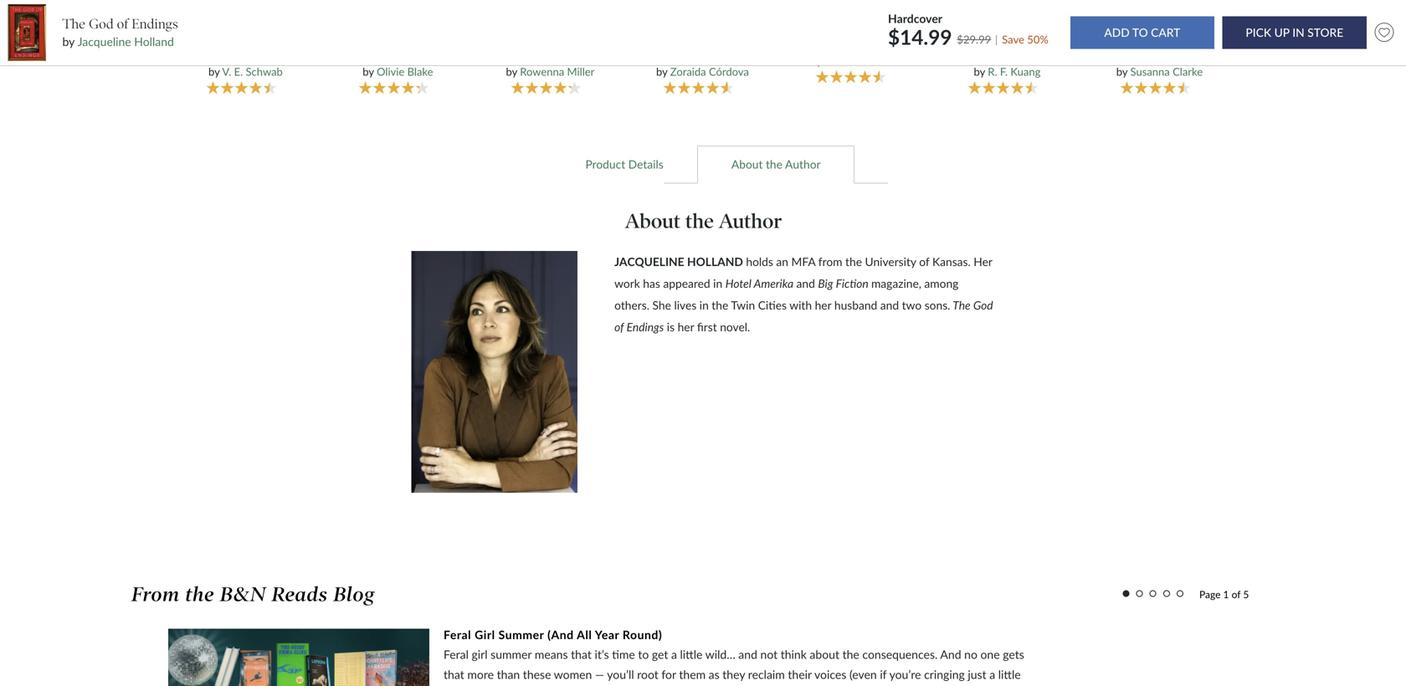 Task type: locate. For each thing, give the bounding box(es) containing it.
feral girl summer (and all year round) image
[[168, 629, 430, 687]]

all
[[577, 628, 592, 642]]

1 vertical spatial author
[[719, 209, 782, 234]]

endings up holland
[[132, 16, 178, 32]]

1 vertical spatial and
[[881, 298, 899, 312]]

little
[[680, 648, 703, 662]]

the inside tab list
[[766, 157, 783, 171]]

0 horizontal spatial miller
[[567, 65, 595, 78]]

0 horizontal spatial that
[[444, 668, 465, 682]]

by left rowenna
[[506, 65, 517, 78]]

magazine, among others. she lives in the twin cities with her husband and two sons.
[[615, 277, 959, 312]]

of left the 5
[[1232, 589, 1241, 601]]

v. e. schwab link
[[222, 65, 283, 78]]

of down others.
[[615, 320, 624, 334]]

1 vertical spatial endings
[[627, 320, 664, 334]]

about
[[810, 648, 840, 662]]

in
[[713, 277, 723, 290], [700, 298, 709, 312]]

endings inside the god of endings by jacqueline holland
[[132, 16, 178, 32]]

add to wishlist image
[[1371, 19, 1398, 46]]

of for the god of endings
[[615, 320, 624, 334]]

in inside magazine, among others. she lives in the twin cities with her husband and two sons.
[[700, 298, 709, 312]]

endings down others.
[[627, 320, 664, 334]]

get
[[652, 648, 668, 662]]

0 vertical spatial god
[[89, 16, 114, 32]]

zoraida
[[670, 65, 706, 78]]

by r. f. kuang
[[974, 65, 1041, 78]]

by left zoraida
[[656, 65, 668, 78]]

girl
[[472, 648, 488, 662]]

by left r.
[[974, 65, 985, 78]]

1 horizontal spatial author
[[785, 157, 821, 171]]

by left olivie
[[363, 65, 374, 78]]

by inside the god of endings by jacqueline holland
[[62, 34, 75, 49]]

for inside piranesi (women's prize for fiction winner) by susanna clarke
[[1208, 37, 1221, 49]]

0 vertical spatial about
[[732, 157, 763, 171]]

endings for the god of endings
[[627, 320, 664, 334]]

girl
[[475, 628, 495, 642]]

the
[[766, 157, 783, 171], [686, 209, 714, 234], [846, 255, 862, 269], [712, 298, 729, 312], [185, 583, 215, 607], [843, 648, 860, 662]]

about
[[732, 157, 763, 171], [625, 209, 681, 234]]

0 vertical spatial that
[[571, 648, 592, 662]]

1 vertical spatial about the author
[[625, 209, 782, 234]]

feral girl summer (and all year round) feral girl summer means that it's time to get a little wild… and not think about the consequences. and no one gets that more than these women — you'll root for them as they reclaim their voices (even if you're cringing just a littl
[[444, 628, 1025, 687]]

about the author inside tab panel
[[625, 209, 782, 234]]

details
[[629, 157, 664, 171]]

tab list
[[140, 145, 1267, 184]]

by for by zoraida córdova
[[656, 65, 668, 78]]

by madeline miller
[[811, 54, 899, 67]]

fiction inside piranesi (women's prize for fiction winner) by susanna clarke
[[1125, 50, 1156, 62]]

the inside the god of endings
[[953, 298, 971, 312]]

of
[[117, 16, 128, 32], [266, 37, 275, 49], [920, 255, 930, 269], [615, 320, 624, 334], [1232, 589, 1241, 601]]

1 horizontal spatial a
[[990, 668, 996, 682]]

by left susanna at the top right of page
[[1117, 65, 1128, 78]]

and left big
[[797, 277, 815, 290]]

appeared
[[663, 277, 711, 290]]

to
[[638, 648, 649, 662]]

of inside 'holds an mfa from the university of kansas. her work has appeared in'
[[920, 255, 930, 269]]

1 horizontal spatial and
[[797, 277, 815, 290]]

women
[[554, 668, 592, 682]]

the invisible life of addie larue (b&n exclusive edition) element
[[170, 0, 325, 97]]

0 vertical spatial feral
[[444, 628, 472, 642]]

2 vertical spatial and
[[739, 648, 758, 662]]

the inside 'holds an mfa from the university of kansas. her work has appeared in'
[[846, 255, 862, 269]]

of inside the god of endings
[[615, 320, 624, 334]]

by inside piranesi (women's prize for fiction winner) by susanna clarke
[[1117, 65, 1128, 78]]

1 vertical spatial fiction
[[836, 277, 869, 290]]

1 vertical spatial god
[[974, 298, 994, 312]]

winner)
[[1159, 50, 1195, 62]]

by rowenna miller
[[506, 65, 595, 78]]

her
[[815, 298, 832, 312], [678, 320, 694, 334]]

1 horizontal spatial miller
[[872, 54, 899, 67]]

author
[[785, 157, 821, 171], [719, 209, 782, 234]]

miller for madeline miller
[[872, 54, 899, 67]]

by inside babel: or, the necessity of violence: an arcane history of the oxford translators' revolution (b&n exclusive edition) (b&n speculative fiction book award winner) 'element'
[[974, 65, 985, 78]]

university
[[865, 255, 917, 269]]

by for by v. e. schwab
[[208, 65, 220, 78]]

0 vertical spatial in
[[713, 277, 723, 290]]

fiction
[[1125, 50, 1156, 62], [836, 277, 869, 290]]

0 horizontal spatial about
[[625, 209, 681, 234]]

first
[[697, 320, 717, 334]]

1 vertical spatial about
[[625, 209, 681, 234]]

1
[[1224, 589, 1230, 601]]

1 horizontal spatial the
[[188, 37, 205, 49]]

in left hotel at right top
[[713, 277, 723, 290]]

1 feral from the top
[[444, 628, 472, 642]]

and left not in the right bottom of the page
[[739, 648, 758, 662]]

rowenna miller link
[[520, 65, 595, 78]]

for right root
[[662, 668, 676, 682]]

0 vertical spatial for
[[1208, 37, 1221, 49]]

option containing feral girl summer (and all year round)
[[168, 627, 1188, 687]]

about inside tab list
[[732, 157, 763, 171]]

that left "more"
[[444, 668, 465, 682]]

0 horizontal spatial her
[[678, 320, 694, 334]]

0 horizontal spatial god
[[89, 16, 114, 32]]

a right get
[[671, 648, 677, 662]]

0 vertical spatial the
[[62, 16, 85, 32]]

prize
[[1184, 37, 1206, 49]]

by
[[62, 34, 75, 49], [811, 54, 822, 67], [208, 65, 220, 78], [363, 65, 374, 78], [506, 65, 517, 78], [656, 65, 668, 78], [974, 65, 985, 78], [1117, 65, 1128, 78]]

1 vertical spatial a
[[990, 668, 996, 682]]

miller for rowenna miller
[[567, 65, 595, 78]]

than
[[497, 668, 520, 682]]

fiction up the husband
[[836, 277, 869, 290]]

in right lives
[[700, 298, 709, 312]]

the god of endings
[[615, 298, 994, 334]]

the up the larue at the left of page
[[188, 37, 205, 49]]

0 vertical spatial author
[[785, 157, 821, 171]]

reclaim
[[748, 668, 785, 682]]

kuang
[[1011, 65, 1041, 78]]

kansas.
[[933, 255, 971, 269]]

0 horizontal spatial in
[[700, 298, 709, 312]]

the right sons.
[[953, 298, 971, 312]]

0 vertical spatial endings
[[132, 16, 178, 32]]

tab list containing product details
[[140, 145, 1267, 184]]

0 horizontal spatial author
[[719, 209, 782, 234]]

1 vertical spatial feral
[[444, 648, 469, 662]]

circe element
[[780, 0, 935, 96]]

of up exclusive
[[266, 37, 275, 49]]

by inside the invisible life of addie larue (b&n exclusive edition) "element"
[[208, 65, 220, 78]]

0 horizontal spatial for
[[662, 668, 676, 682]]

tab panel
[[0, 184, 411, 463]]

miller inside circe element
[[872, 54, 899, 67]]

1 vertical spatial the
[[188, 37, 205, 49]]

0 vertical spatial fiction
[[1125, 50, 1156, 62]]

page
[[1200, 589, 1221, 601]]

2 vertical spatial the
[[953, 298, 971, 312]]

of left the kansas.
[[920, 255, 930, 269]]

feral left "girl"
[[444, 648, 469, 662]]

of for page 1 of 5
[[1232, 589, 1241, 601]]

for
[[1208, 37, 1221, 49], [662, 668, 676, 682]]

product
[[586, 157, 626, 171]]

0 horizontal spatial a
[[671, 648, 677, 662]]

feral left girl
[[444, 628, 472, 642]]

1 horizontal spatial for
[[1208, 37, 1221, 49]]

None submit
[[1071, 16, 1215, 49], [1223, 16, 1367, 49], [1071, 16, 1215, 49], [1223, 16, 1367, 49]]

of inside the god of endings by jacqueline holland
[[117, 16, 128, 32]]

1 horizontal spatial her
[[815, 298, 832, 312]]

mfa
[[792, 255, 816, 269]]

the inside magazine, among others. she lives in the twin cities with her husband and two sons.
[[712, 298, 729, 312]]

author inside about the author link
[[785, 157, 821, 171]]

1 horizontal spatial about
[[732, 157, 763, 171]]

as
[[709, 668, 720, 682]]

of up 'jacqueline holland' link
[[117, 16, 128, 32]]

fiction inside about the author tab panel
[[836, 277, 869, 290]]

a
[[671, 648, 677, 662], [990, 668, 996, 682]]

by zoraida córdova
[[656, 65, 749, 78]]

piranesi (women's prize for fiction winner) link
[[1098, 37, 1222, 63]]

for right prize
[[1208, 37, 1221, 49]]

from
[[819, 255, 843, 269]]

0 horizontal spatial endings
[[132, 16, 178, 32]]

that down all
[[571, 648, 592, 662]]

0 horizontal spatial fiction
[[836, 277, 869, 290]]

by left v.
[[208, 65, 220, 78]]

year
[[595, 628, 620, 642]]

about the author link
[[698, 145, 855, 184]]

in inside 'holds an mfa from the university of kansas. her work has appeared in'
[[713, 277, 723, 290]]

god inside the god of endings
[[974, 298, 994, 312]]

and
[[941, 648, 962, 662]]

0 vertical spatial a
[[671, 648, 677, 662]]

one
[[981, 648, 1000, 662]]

1 horizontal spatial in
[[713, 277, 723, 290]]

a right just
[[990, 668, 996, 682]]

1 horizontal spatial that
[[571, 648, 592, 662]]

hardcover
[[888, 11, 943, 26]]

0 horizontal spatial the
[[62, 16, 85, 32]]

god up jacqueline
[[89, 16, 114, 32]]

these
[[523, 668, 551, 682]]

b&n reads blog
[[220, 583, 375, 607]]

córdova
[[709, 65, 749, 78]]

0 horizontal spatial and
[[739, 648, 758, 662]]

the god of endings image
[[8, 4, 46, 61]]

1 vertical spatial for
[[662, 668, 676, 682]]

and
[[797, 277, 815, 290], [881, 298, 899, 312], [739, 648, 758, 662]]

by for by rowenna miller
[[506, 65, 517, 78]]

about inside tab panel
[[625, 209, 681, 234]]

endings
[[132, 16, 178, 32], [627, 320, 664, 334]]

2 horizontal spatial the
[[953, 298, 971, 312]]

holds
[[746, 255, 774, 269]]

novel.
[[720, 320, 750, 334]]

summer
[[491, 648, 532, 662]]

1 vertical spatial in
[[700, 298, 709, 312]]

endings for the god of endings by jacqueline holland
[[132, 16, 178, 32]]

1 horizontal spatial endings
[[627, 320, 664, 334]]

by inside circe element
[[811, 54, 822, 67]]

option
[[168, 627, 1188, 687]]

the inside the invisible life of addie larue (b&n exclusive edition)
[[188, 37, 205, 49]]

r. f. kuang link
[[988, 65, 1041, 78]]

1 horizontal spatial fiction
[[1125, 50, 1156, 62]]

edition)
[[229, 63, 263, 75]]

by left jacqueline
[[62, 34, 75, 49]]

her down big
[[815, 298, 832, 312]]

larue
[[197, 50, 224, 62]]

you'll
[[607, 668, 634, 682]]

god
[[89, 16, 114, 32], [974, 298, 994, 312]]

them
[[679, 668, 706, 682]]

0 vertical spatial her
[[815, 298, 832, 312]]

the up jacqueline
[[62, 16, 85, 32]]

by for by madeline miller
[[811, 54, 822, 67]]

endings inside the god of endings
[[627, 320, 664, 334]]

her inside magazine, among others. she lives in the twin cities with her husband and two sons.
[[815, 298, 832, 312]]

1 vertical spatial that
[[444, 668, 465, 682]]

1 horizontal spatial god
[[974, 298, 994, 312]]

babel: or, the necessity of violence: an arcane history of the oxford translators' revolution (b&n exclusive edition) (b&n speculative fiction book award winner) element
[[932, 0, 1087, 97]]

by left madeline
[[811, 54, 822, 67]]

fiction up susanna at the top right of page
[[1125, 50, 1156, 62]]

miller right madeline
[[872, 54, 899, 67]]

miller right rowenna
[[567, 65, 595, 78]]

the inside the god of endings by jacqueline holland
[[62, 16, 85, 32]]

from
[[131, 583, 180, 607]]

2 horizontal spatial and
[[881, 298, 899, 312]]

and left two
[[881, 298, 899, 312]]

her right is
[[678, 320, 694, 334]]

god inside the god of endings by jacqueline holland
[[89, 16, 114, 32]]

god down her
[[974, 298, 994, 312]]

piranesi (women's prize for fiction winner) element
[[1085, 0, 1239, 97]]



Task type: vqa. For each thing, say whether or not it's contained in the screenshot.
Marvel
no



Task type: describe. For each thing, give the bounding box(es) containing it.
think
[[781, 648, 807, 662]]

and inside magazine, among others. she lives in the twin cities with her husband and two sons.
[[881, 298, 899, 312]]

by v. e. schwab
[[208, 65, 283, 78]]

more
[[468, 668, 494, 682]]

the for the invisible life of addie larue (b&n exclusive edition)
[[188, 37, 205, 49]]

blake
[[407, 65, 433, 78]]

sons.
[[925, 298, 951, 312]]

cities
[[758, 298, 787, 312]]

among
[[925, 277, 959, 290]]

feral girl summer (and all year round) link
[[444, 627, 663, 644]]

(b&n
[[227, 50, 251, 62]]

5
[[1244, 589, 1249, 601]]

2 feral from the top
[[444, 648, 469, 662]]

madeline miller link
[[825, 54, 899, 67]]

from the b&n reads blog
[[131, 583, 375, 607]]

god for the god of endings by jacqueline holland
[[89, 16, 114, 32]]

two
[[902, 298, 922, 312]]

big
[[818, 277, 833, 290]]

$14.99
[[888, 25, 952, 49]]

with
[[790, 298, 812, 312]]

is her first novel.
[[664, 320, 750, 334]]

rowenna
[[520, 65, 565, 78]]

about the author tab panel
[[399, 184, 1009, 537]]

olivie blake link
[[377, 65, 433, 78]]

not
[[761, 648, 778, 662]]

summer
[[499, 628, 544, 642]]

fiction for piranesi (women's prize for fiction winner) by susanna clarke
[[1125, 50, 1156, 62]]

page 1 of 5
[[1200, 589, 1249, 601]]

addie
[[277, 37, 303, 49]]

r.
[[988, 65, 998, 78]]

voices
[[815, 668, 847, 682]]

cringing
[[924, 668, 965, 682]]

product details
[[586, 157, 664, 171]]

jacqueline
[[78, 34, 131, 49]]

author inside about the author tab panel
[[719, 209, 782, 234]]

$29.99
[[957, 33, 991, 46]]

fiction for hotel amerika and big fiction
[[836, 277, 869, 290]]

by for by r. f. kuang
[[974, 65, 985, 78]]

susanna
[[1131, 65, 1170, 78]]

0 vertical spatial about the author
[[732, 157, 821, 171]]

v.
[[222, 65, 231, 78]]

just
[[968, 668, 987, 682]]

jacqueline
[[615, 255, 685, 269]]

the invisible life of addie larue (b&n exclusive edition)
[[188, 37, 303, 75]]

olivie
[[377, 65, 405, 78]]

f.
[[1000, 65, 1008, 78]]

god for the god of endings
[[974, 298, 994, 312]]

madeline
[[825, 54, 869, 67]]

if
[[880, 668, 887, 682]]

magazine,
[[872, 277, 922, 290]]

work
[[615, 277, 640, 290]]

1 vertical spatial her
[[678, 320, 694, 334]]

her
[[974, 255, 993, 269]]

life
[[247, 37, 263, 49]]

product details link
[[552, 145, 698, 184]]

zoraida córdova link
[[670, 65, 749, 78]]

amerika
[[754, 277, 794, 290]]

of for the god of endings by jacqueline holland
[[117, 16, 128, 32]]

for inside feral girl summer (and all year round) feral girl summer means that it's time to get a little wild… and not think about the consequences. and no one gets that more than these women — you'll root for them as they reclaim their voices (even if you're cringing just a littl
[[662, 668, 676, 682]]

it's
[[595, 648, 609, 662]]

no
[[965, 648, 978, 662]]

round)
[[623, 628, 663, 642]]

schwab
[[246, 65, 283, 78]]

others.
[[615, 298, 650, 312]]

hotel amerika and big fiction
[[726, 277, 872, 290]]

root
[[637, 668, 659, 682]]

the for the god of endings by jacqueline holland
[[62, 16, 85, 32]]

means
[[535, 648, 568, 662]]

their
[[788, 668, 812, 682]]

$14.99 $29.99
[[888, 25, 991, 49]]

gets
[[1003, 648, 1025, 662]]

hotel
[[726, 277, 752, 290]]

piranesi
[[1099, 37, 1134, 49]]

exclusive
[[254, 50, 295, 62]]

she
[[653, 298, 671, 312]]

time
[[612, 648, 635, 662]]

(and
[[548, 628, 574, 642]]

the for the god of endings
[[953, 298, 971, 312]]

holland
[[134, 34, 174, 49]]

the god of endings by jacqueline holland
[[62, 16, 178, 49]]

by olivie blake
[[363, 65, 433, 78]]

twin
[[731, 298, 755, 312]]

consequences.
[[863, 648, 938, 662]]

holland
[[687, 255, 743, 269]]

has
[[643, 277, 660, 290]]

save 50%
[[1002, 33, 1049, 46]]

lives
[[674, 298, 697, 312]]

of inside the invisible life of addie larue (b&n exclusive edition)
[[266, 37, 275, 49]]

an
[[776, 255, 789, 269]]

husband
[[835, 298, 878, 312]]

wild…
[[706, 648, 736, 662]]

0 vertical spatial and
[[797, 277, 815, 290]]

holds an mfa from the university of kansas. her work has appeared in
[[615, 255, 993, 290]]

susanna clarke link
[[1131, 65, 1203, 78]]

by for by olivie blake
[[363, 65, 374, 78]]

and inside feral girl summer (and all year round) feral girl summer means that it's time to get a little wild… and not think about the consequences. and no one gets that more than these women — you'll root for them as they reclaim their voices (even if you're cringing just a littl
[[739, 648, 758, 662]]

the inside feral girl summer (and all year round) feral girl summer means that it's time to get a little wild… and not think about the consequences. and no one gets that more than these women — you'll root for them as they reclaim their voices (even if you're cringing just a littl
[[843, 648, 860, 662]]

—
[[595, 668, 605, 682]]



